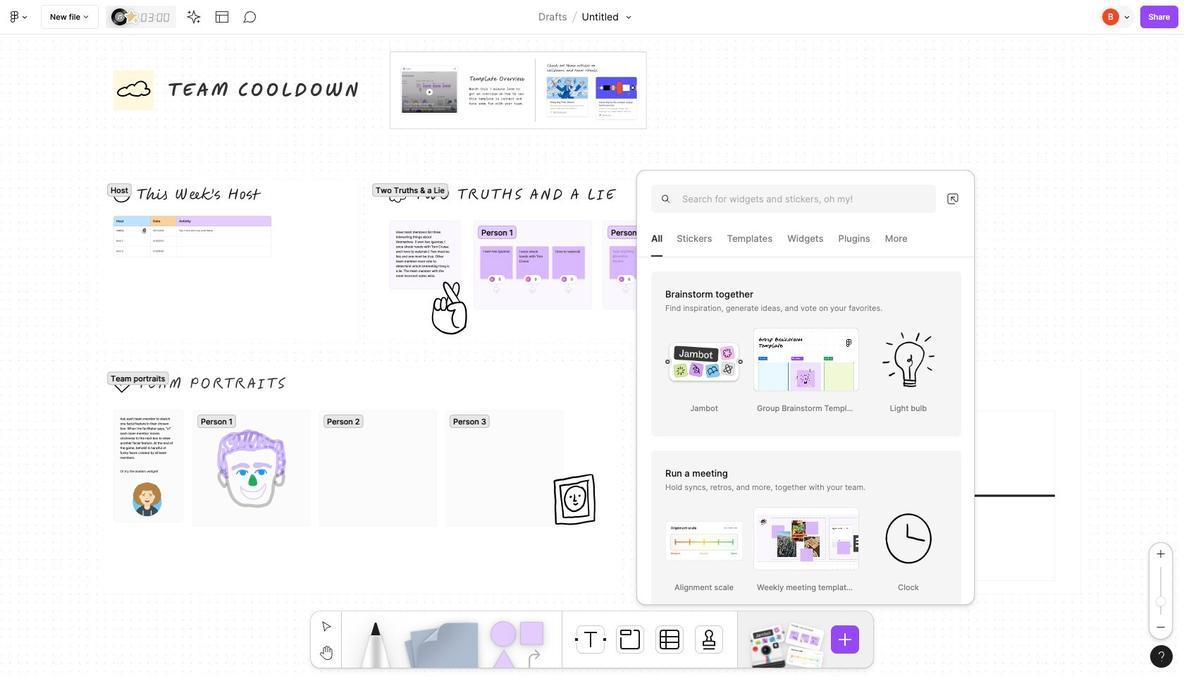 Task type: locate. For each thing, give the bounding box(es) containing it.
main toolbar region
[[0, 0, 1185, 35]]

view comments image
[[243, 10, 257, 24]]

help image
[[1159, 652, 1165, 662]]

File name text field
[[582, 8, 620, 26]]

multiplayer tools image
[[1123, 0, 1134, 34]]

Search for widgets and stickers, oh my! text field
[[683, 190, 937, 207]]



Task type: describe. For each thing, give the bounding box(es) containing it.
group brainstorm template from figma's design team image
[[754, 328, 860, 391]]

weekly meeting template from the figjam design team image
[[754, 507, 860, 571]]



Task type: vqa. For each thing, say whether or not it's contained in the screenshot.
Help image
yes



